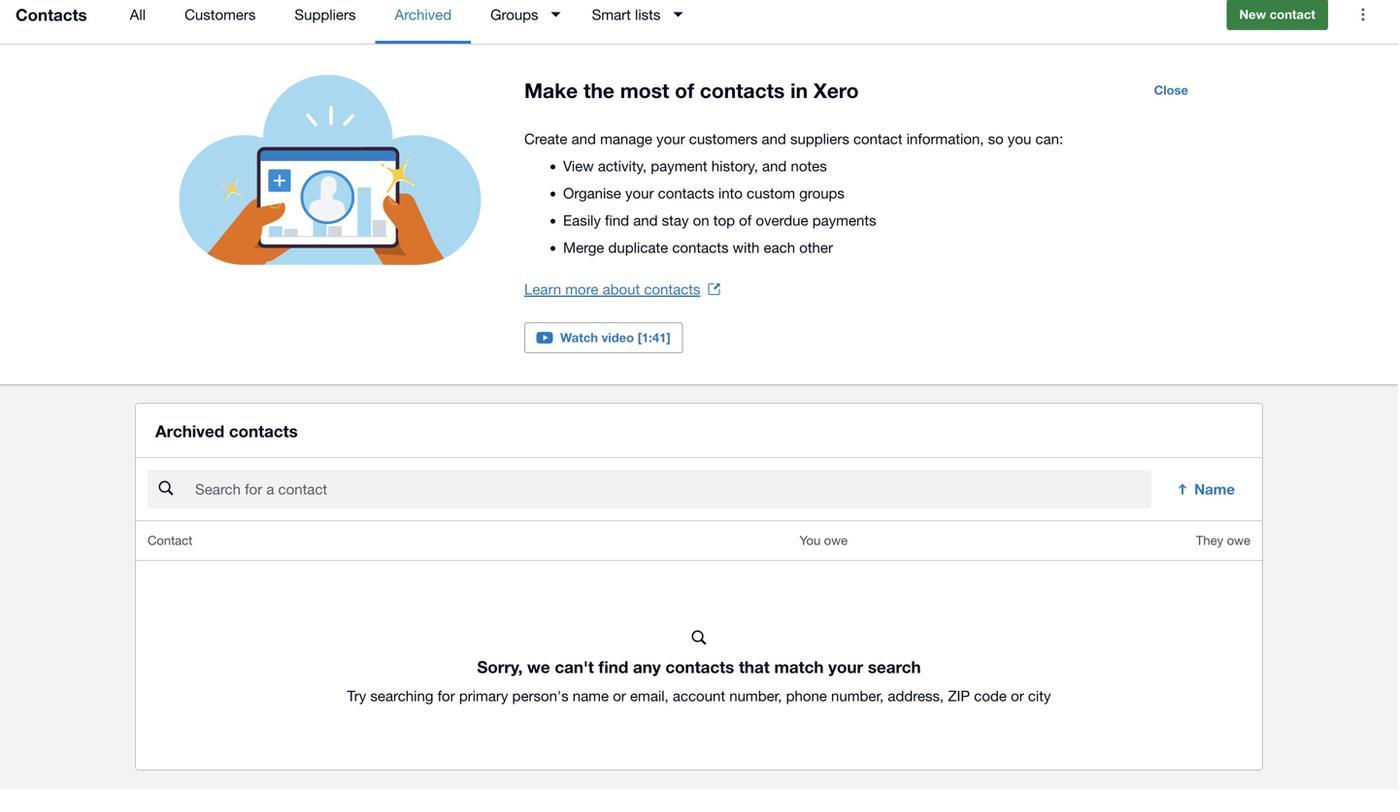 Task type: vqa. For each thing, say whether or not it's contained in the screenshot.
3rd Universal from the bottom of the page
no



Task type: locate. For each thing, give the bounding box(es) containing it.
contact right new
[[1270, 7, 1316, 22]]

top
[[713, 212, 735, 229]]

owe
[[824, 533, 848, 548], [1227, 533, 1250, 548]]

search
[[868, 657, 921, 677]]

your down 'activity,'
[[625, 184, 654, 201]]

on
[[693, 212, 709, 229]]

0 horizontal spatial archived
[[155, 421, 224, 441]]

and
[[571, 130, 596, 147], [762, 130, 786, 147], [762, 157, 787, 174], [633, 212, 658, 229]]

0 horizontal spatial contact
[[853, 130, 902, 147]]

actions menu image
[[1344, 0, 1383, 34]]

1 horizontal spatial of
[[739, 212, 752, 229]]

of right top
[[739, 212, 752, 229]]

in
[[790, 78, 808, 102]]

watch video [1:41]
[[560, 330, 671, 345]]

2 or from the left
[[1011, 688, 1024, 705]]

2 vertical spatial your
[[828, 657, 863, 677]]

smart lists button
[[572, 0, 695, 44]]

learn more about contacts link
[[524, 276, 720, 303]]

1 vertical spatial archived
[[155, 421, 224, 441]]

overdue
[[756, 212, 808, 229]]

your up payment
[[656, 130, 685, 147]]

1 horizontal spatial owe
[[1227, 533, 1250, 548]]

or left city
[[1011, 688, 1024, 705]]

archived for archived
[[395, 6, 452, 23]]

find left any
[[598, 657, 628, 677]]

person's
[[512, 688, 569, 705]]

2 owe from the left
[[1227, 533, 1250, 548]]

view activity, payment history, and notes
[[563, 157, 827, 174]]

0 horizontal spatial your
[[625, 184, 654, 201]]

close button
[[1142, 75, 1200, 106]]

phone
[[786, 688, 827, 705]]

city
[[1028, 688, 1051, 705]]

view
[[563, 157, 594, 174]]

smart lists
[[592, 6, 661, 23]]

merge
[[563, 239, 604, 256]]

contact right the suppliers
[[853, 130, 902, 147]]

owe right you on the right bottom
[[824, 533, 848, 548]]

match
[[774, 657, 824, 677]]

any
[[633, 657, 661, 677]]

new contact button
[[1227, 0, 1328, 30]]

lists
[[635, 6, 661, 23]]

new
[[1239, 7, 1266, 22]]

contacts inside contact list table element
[[665, 657, 734, 677]]

suppliers button
[[275, 0, 375, 44]]

1 horizontal spatial archived
[[395, 6, 452, 23]]

suppliers
[[790, 130, 849, 147]]

manage
[[600, 130, 652, 147]]

owe right 'they'
[[1227, 533, 1250, 548]]

0 horizontal spatial or
[[613, 688, 626, 705]]

2 horizontal spatial your
[[828, 657, 863, 677]]

1 horizontal spatial number,
[[831, 688, 884, 705]]

or
[[613, 688, 626, 705], [1011, 688, 1024, 705]]

0 horizontal spatial number,
[[729, 688, 782, 705]]

customers
[[689, 130, 758, 147]]

code
[[974, 688, 1007, 705]]

the
[[584, 78, 615, 102]]

address,
[[888, 688, 944, 705]]

and up duplicate
[[633, 212, 658, 229]]

1 horizontal spatial or
[[1011, 688, 1024, 705]]

all
[[130, 6, 146, 23]]

0 vertical spatial of
[[675, 78, 694, 102]]

contact
[[1270, 7, 1316, 22], [853, 130, 902, 147]]

customers
[[185, 6, 256, 23]]

find
[[605, 212, 629, 229], [598, 657, 628, 677]]

contacts
[[700, 78, 785, 102], [658, 184, 714, 201], [672, 239, 729, 256], [644, 281, 700, 298], [229, 421, 298, 441], [665, 657, 734, 677]]

or right name
[[613, 688, 626, 705]]

menu
[[110, 0, 1211, 44]]

1 horizontal spatial your
[[656, 130, 685, 147]]

number, down search
[[831, 688, 884, 705]]

of
[[675, 78, 694, 102], [739, 212, 752, 229]]

suppliers
[[295, 6, 356, 23]]

custom
[[747, 184, 795, 201]]

archived inside button
[[395, 6, 452, 23]]

find inside contact list table element
[[598, 657, 628, 677]]

you
[[1008, 130, 1031, 147]]

archived
[[395, 6, 452, 23], [155, 421, 224, 441]]

and up view
[[571, 130, 596, 147]]

history,
[[711, 157, 758, 174]]

learn
[[524, 281, 561, 298]]

1 number, from the left
[[729, 688, 782, 705]]

your
[[656, 130, 685, 147], [625, 184, 654, 201], [828, 657, 863, 677]]

of right most
[[675, 78, 694, 102]]

owe for they owe
[[1227, 533, 1250, 548]]

your right match
[[828, 657, 863, 677]]

you owe
[[800, 533, 848, 548]]

0 vertical spatial archived
[[395, 6, 452, 23]]

they owe
[[1196, 533, 1250, 548]]

name button
[[1163, 470, 1250, 509]]

archived contacts
[[155, 421, 298, 441]]

number,
[[729, 688, 782, 705], [831, 688, 884, 705]]

0 horizontal spatial owe
[[824, 533, 848, 548]]

2 number, from the left
[[831, 688, 884, 705]]

0 vertical spatial your
[[656, 130, 685, 147]]

number, down the that
[[729, 688, 782, 705]]

make the most of contacts in xero
[[524, 78, 859, 102]]

archived button
[[375, 0, 471, 44]]

customers button
[[165, 0, 275, 44]]

owe for you owe
[[824, 533, 848, 548]]

[1:41]
[[638, 330, 671, 345]]

1 owe from the left
[[824, 533, 848, 548]]

0 vertical spatial contact
[[1270, 7, 1316, 22]]

1 horizontal spatial contact
[[1270, 7, 1316, 22]]

about
[[602, 281, 640, 298]]

find up duplicate
[[605, 212, 629, 229]]

groups
[[490, 6, 538, 23]]

that
[[739, 657, 770, 677]]

searching
[[370, 688, 433, 705]]

and up custom
[[762, 157, 787, 174]]

we
[[527, 657, 550, 677]]

1 vertical spatial find
[[598, 657, 628, 677]]

easily
[[563, 212, 601, 229]]

most
[[620, 78, 669, 102]]

name
[[1194, 481, 1235, 498]]



Task type: describe. For each thing, give the bounding box(es) containing it.
they
[[1196, 533, 1223, 548]]

other
[[799, 239, 833, 256]]

so
[[988, 130, 1004, 147]]

easily find and stay on top of overdue payments
[[563, 212, 876, 229]]

email,
[[630, 688, 669, 705]]

groups
[[799, 184, 845, 201]]

1 vertical spatial of
[[739, 212, 752, 229]]

contacts
[[16, 5, 87, 24]]

1 vertical spatial your
[[625, 184, 654, 201]]

activity,
[[598, 157, 647, 174]]

video
[[602, 330, 634, 345]]

zip
[[948, 688, 970, 705]]

organise
[[563, 184, 621, 201]]

1 or from the left
[[613, 688, 626, 705]]

0 horizontal spatial of
[[675, 78, 694, 102]]

try searching for primary person's name or email, account number, phone number, address, zip code or city
[[347, 688, 1051, 705]]

watch video [1:41] button
[[524, 322, 683, 353]]

each
[[764, 239, 795, 256]]

account
[[673, 688, 725, 705]]

merge duplicate contacts with each other
[[563, 239, 833, 256]]

notes
[[791, 157, 827, 174]]

create and manage your customers and suppliers contact information, so you can:
[[524, 130, 1063, 147]]

your inside contact list table element
[[828, 657, 863, 677]]

name
[[573, 688, 609, 705]]

information,
[[907, 130, 984, 147]]

primary
[[459, 688, 508, 705]]

learn more about contacts
[[524, 281, 700, 298]]

with
[[733, 239, 760, 256]]

groups button
[[471, 0, 572, 44]]

sorry,
[[477, 657, 523, 677]]

menu containing all
[[110, 0, 1211, 44]]

for
[[437, 688, 455, 705]]

contact list table element
[[136, 522, 1262, 770]]

watch
[[560, 330, 598, 345]]

sorry, we can't find any contacts that match your search
[[477, 657, 921, 677]]

can't
[[555, 657, 594, 677]]

contact
[[148, 533, 192, 548]]

payments
[[812, 212, 876, 229]]

Search for a contact field
[[193, 471, 1152, 508]]

all button
[[110, 0, 165, 44]]

can:
[[1035, 130, 1063, 147]]

organise your contacts into custom groups
[[563, 184, 845, 201]]

0 vertical spatial find
[[605, 212, 629, 229]]

duplicate
[[608, 239, 668, 256]]

more
[[565, 281, 598, 298]]

new contact
[[1239, 7, 1316, 22]]

make
[[524, 78, 578, 102]]

payment
[[651, 157, 707, 174]]

into
[[718, 184, 743, 201]]

close
[[1154, 83, 1188, 98]]

you
[[800, 533, 821, 548]]

xero
[[813, 78, 859, 102]]

smart
[[592, 6, 631, 23]]

contact inside button
[[1270, 7, 1316, 22]]

and left the suppliers
[[762, 130, 786, 147]]

stay
[[662, 212, 689, 229]]

try
[[347, 688, 366, 705]]

archived for archived contacts
[[155, 421, 224, 441]]

1 vertical spatial contact
[[853, 130, 902, 147]]

create
[[524, 130, 567, 147]]



